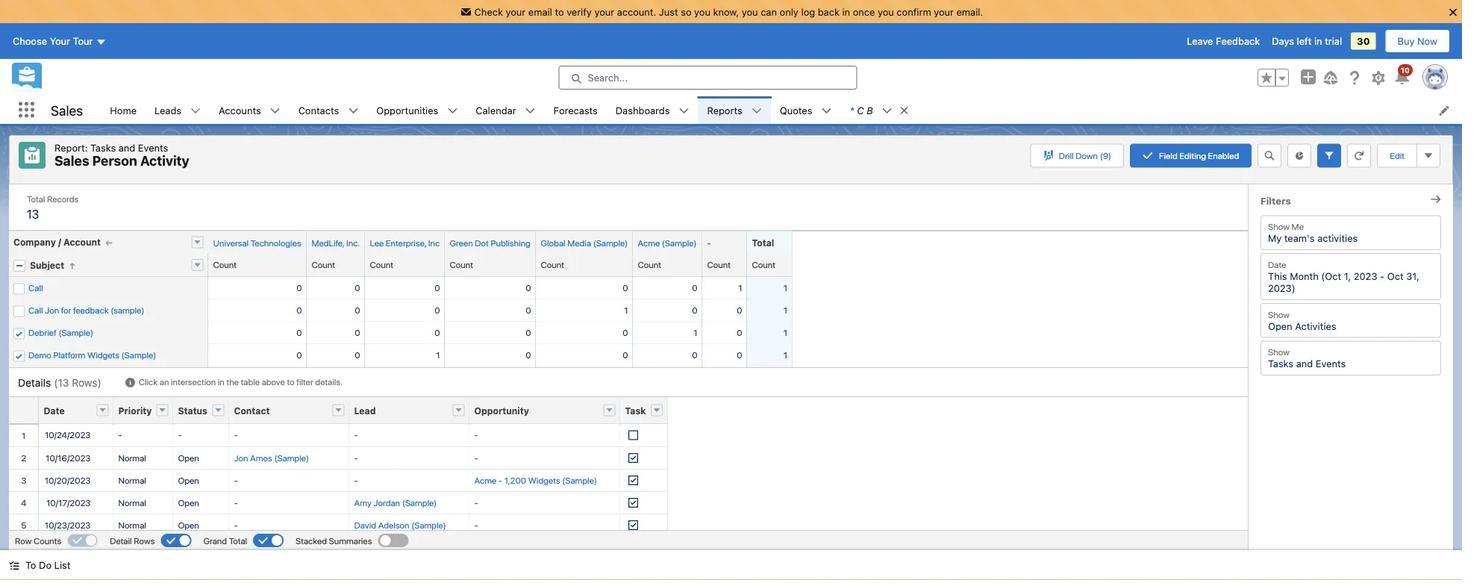 Task type: vqa. For each thing, say whether or not it's contained in the screenshot.
the Forecasts
yes



Task type: locate. For each thing, give the bounding box(es) containing it.
0 horizontal spatial in
[[843, 6, 851, 17]]

opportunities link
[[368, 96, 447, 124]]

3 text default image from the left
[[348, 106, 359, 116]]

home
[[110, 105, 137, 116]]

5 text default image from the left
[[822, 106, 832, 116]]

calendar link
[[467, 96, 525, 124]]

group
[[1258, 69, 1289, 87]]

10
[[1401, 66, 1410, 74]]

* c b
[[850, 105, 873, 116]]

text default image left *
[[822, 106, 832, 116]]

text default image right leads
[[190, 106, 201, 116]]

in right left
[[1315, 36, 1323, 47]]

1 text default image from the left
[[190, 106, 201, 116]]

forecasts
[[554, 105, 598, 116]]

0 horizontal spatial you
[[694, 6, 711, 17]]

0 horizontal spatial your
[[506, 6, 526, 17]]

text default image right accounts at top
[[270, 106, 280, 116]]

sales
[[51, 102, 83, 118]]

home link
[[101, 96, 146, 124]]

verify
[[567, 6, 592, 17]]

text default image for quotes
[[822, 106, 832, 116]]

calendar list item
[[467, 96, 545, 124]]

text default image
[[190, 106, 201, 116], [270, 106, 280, 116], [348, 106, 359, 116], [752, 106, 762, 116], [822, 106, 832, 116]]

dashboards link
[[607, 96, 679, 124]]

text default image inside leads list item
[[190, 106, 201, 116]]

1 you from the left
[[694, 6, 711, 17]]

1 vertical spatial in
[[1315, 36, 1323, 47]]

4 text default image from the left
[[752, 106, 762, 116]]

text default image inside to do list button
[[9, 560, 19, 571]]

text default image inside quotes list item
[[822, 106, 832, 116]]

only
[[780, 6, 799, 17]]

1 horizontal spatial your
[[595, 6, 615, 17]]

text default image inside accounts list item
[[270, 106, 280, 116]]

text default image inside calendar list item
[[525, 106, 536, 116]]

2 text default image from the left
[[270, 106, 280, 116]]

2 horizontal spatial you
[[878, 6, 894, 17]]

list
[[101, 96, 1463, 124]]

email
[[529, 6, 552, 17]]

to do list
[[25, 560, 70, 571]]

your
[[506, 6, 526, 17], [595, 6, 615, 17], [934, 6, 954, 17]]

text default image for reports
[[752, 106, 762, 116]]

check your email to verify your account. just so you know, you can only log back in once you confirm your email.
[[475, 6, 984, 17]]

list item
[[841, 96, 917, 124]]

to
[[555, 6, 564, 17]]

email.
[[957, 6, 984, 17]]

text default image right contacts
[[348, 106, 359, 116]]

in right back at top
[[843, 6, 851, 17]]

text default image inside opportunities list item
[[447, 106, 458, 116]]

buy now button
[[1385, 29, 1451, 53]]

dashboards list item
[[607, 96, 698, 124]]

0 vertical spatial in
[[843, 6, 851, 17]]

choose your tour
[[13, 36, 93, 47]]

text default image right reports on the top of the page
[[752, 106, 762, 116]]

text default image
[[899, 105, 910, 116], [447, 106, 458, 116], [525, 106, 536, 116], [679, 106, 690, 116], [882, 106, 893, 116], [9, 560, 19, 571]]

your left email.
[[934, 6, 954, 17]]

text default image inside "reports" list item
[[752, 106, 762, 116]]

your left the email on the top of the page
[[506, 6, 526, 17]]

leave feedback link
[[1187, 36, 1261, 47]]

quotes link
[[771, 96, 822, 124]]

choose
[[13, 36, 47, 47]]

text default image inside dashboards list item
[[679, 106, 690, 116]]

b
[[867, 105, 873, 116]]

your
[[50, 36, 70, 47]]

2 your from the left
[[595, 6, 615, 17]]

trial
[[1325, 36, 1343, 47]]

you right so
[[694, 6, 711, 17]]

just
[[659, 6, 678, 17]]

dashboards
[[616, 105, 670, 116]]

you left can
[[742, 6, 758, 17]]

3 you from the left
[[878, 6, 894, 17]]

1 horizontal spatial in
[[1315, 36, 1323, 47]]

2 horizontal spatial your
[[934, 6, 954, 17]]

1 horizontal spatial you
[[742, 6, 758, 17]]

log
[[802, 6, 815, 17]]

feedback
[[1216, 36, 1261, 47]]

opportunities list item
[[368, 96, 467, 124]]

you right once
[[878, 6, 894, 17]]

so
[[681, 6, 692, 17]]

your right 'verify'
[[595, 6, 615, 17]]

reports link
[[698, 96, 752, 124]]

2 you from the left
[[742, 6, 758, 17]]

reports list item
[[698, 96, 771, 124]]

leave feedback
[[1187, 36, 1261, 47]]

in
[[843, 6, 851, 17], [1315, 36, 1323, 47]]

text default image for contacts
[[348, 106, 359, 116]]

you
[[694, 6, 711, 17], [742, 6, 758, 17], [878, 6, 894, 17]]

text default image inside contacts list item
[[348, 106, 359, 116]]



Task type: describe. For each thing, give the bounding box(es) containing it.
can
[[761, 6, 777, 17]]

quotes list item
[[771, 96, 841, 124]]

forecasts link
[[545, 96, 607, 124]]

text default image for leads
[[190, 106, 201, 116]]

accounts link
[[210, 96, 270, 124]]

days left in trial
[[1272, 36, 1343, 47]]

to do list button
[[0, 550, 79, 580]]

tour
[[73, 36, 93, 47]]

c
[[857, 105, 864, 116]]

back
[[818, 6, 840, 17]]

leave
[[1187, 36, 1214, 47]]

buy now
[[1398, 36, 1438, 47]]

30
[[1358, 36, 1371, 47]]

text default image for dashboards
[[679, 106, 690, 116]]

leads list item
[[146, 96, 210, 124]]

text default image for opportunities
[[447, 106, 458, 116]]

reports
[[707, 105, 743, 116]]

list
[[54, 560, 70, 571]]

3 your from the left
[[934, 6, 954, 17]]

search...
[[588, 72, 628, 83]]

list item containing *
[[841, 96, 917, 124]]

know,
[[713, 6, 739, 17]]

10 button
[[1394, 64, 1413, 87]]

quotes
[[780, 105, 813, 116]]

account.
[[617, 6, 657, 17]]

search... button
[[559, 66, 858, 90]]

once
[[853, 6, 875, 17]]

contacts link
[[289, 96, 348, 124]]

do
[[39, 560, 52, 571]]

days
[[1272, 36, 1295, 47]]

list containing home
[[101, 96, 1463, 124]]

leads link
[[146, 96, 190, 124]]

text default image for *
[[882, 106, 893, 116]]

calendar
[[476, 105, 516, 116]]

opportunities
[[377, 105, 438, 116]]

confirm
[[897, 6, 932, 17]]

contacts
[[298, 105, 339, 116]]

text default image for calendar
[[525, 106, 536, 116]]

check
[[475, 6, 503, 17]]

left
[[1297, 36, 1312, 47]]

1 your from the left
[[506, 6, 526, 17]]

text default image for accounts
[[270, 106, 280, 116]]

accounts list item
[[210, 96, 289, 124]]

to
[[25, 560, 36, 571]]

*
[[850, 105, 854, 116]]

accounts
[[219, 105, 261, 116]]

now
[[1418, 36, 1438, 47]]

leads
[[155, 105, 182, 116]]

choose your tour button
[[12, 29, 107, 53]]

contacts list item
[[289, 96, 368, 124]]

buy
[[1398, 36, 1415, 47]]



